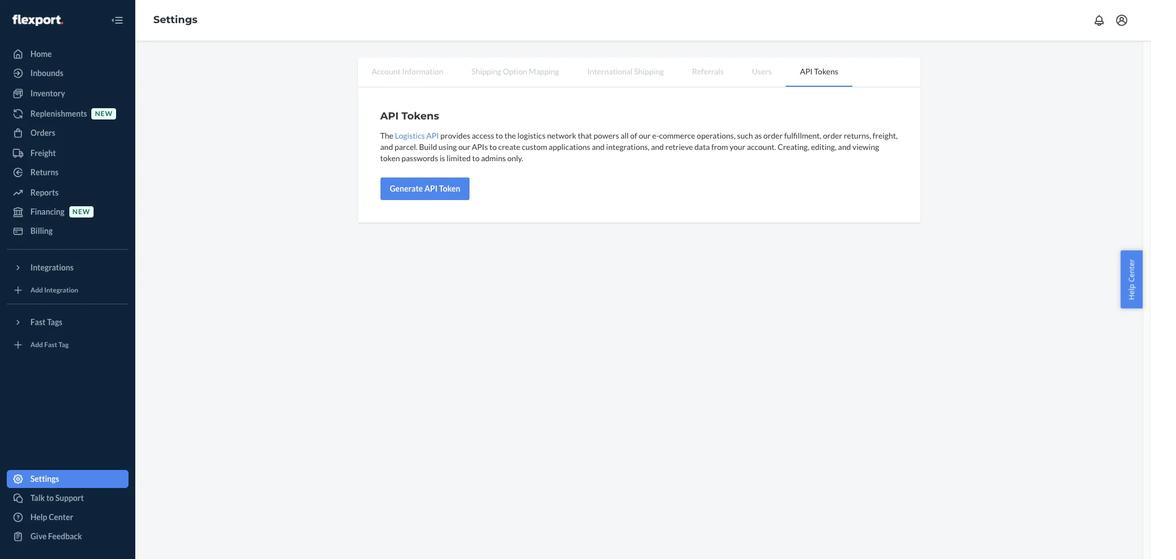 Task type: vqa. For each thing, say whether or not it's contained in the screenshot.
TAG
yes



Task type: describe. For each thing, give the bounding box(es) containing it.
add integration link
[[7, 281, 129, 299]]

is
[[440, 153, 445, 163]]

fulfillment,
[[784, 131, 822, 140]]

home link
[[7, 45, 129, 63]]

1 vertical spatial settings link
[[7, 470, 129, 488]]

viewing
[[853, 142, 879, 152]]

powers
[[594, 131, 619, 140]]

returns
[[30, 167, 59, 177]]

tags
[[47, 317, 62, 327]]

billing link
[[7, 222, 129, 240]]

1 vertical spatial our
[[458, 142, 470, 152]]

token
[[380, 153, 400, 163]]

network
[[547, 131, 576, 140]]

reports
[[30, 188, 59, 197]]

integrations
[[30, 263, 74, 272]]

freight
[[30, 148, 56, 158]]

account.
[[747, 142, 776, 152]]

1 horizontal spatial settings
[[153, 14, 198, 26]]

orders link
[[7, 124, 129, 142]]

inventory link
[[7, 85, 129, 103]]

commerce
[[659, 131, 695, 140]]

shipping option mapping
[[472, 67, 559, 76]]

add for add fast tag
[[30, 341, 43, 349]]

of
[[630, 131, 637, 140]]

api tokens tab
[[786, 58, 853, 87]]

talk to support button
[[7, 489, 129, 507]]

account
[[372, 67, 401, 76]]

support
[[55, 493, 84, 503]]

information
[[402, 67, 443, 76]]

mapping
[[529, 67, 559, 76]]

users tab
[[738, 58, 786, 86]]

to inside button
[[46, 493, 54, 503]]

the logistics api
[[380, 131, 439, 140]]

inbounds link
[[7, 64, 129, 82]]

0 horizontal spatial api tokens
[[380, 110, 439, 122]]

editing,
[[811, 142, 837, 152]]

access
[[472, 131, 494, 140]]

add for add integration
[[30, 286, 43, 295]]

the
[[505, 131, 516, 140]]

1 vertical spatial help
[[30, 513, 47, 522]]

returns link
[[7, 164, 129, 182]]

2 and from the left
[[592, 142, 605, 152]]

create
[[498, 142, 520, 152]]

such
[[737, 131, 753, 140]]

fast tags
[[30, 317, 62, 327]]

api up build
[[426, 131, 439, 140]]

generate
[[390, 184, 423, 193]]

add fast tag
[[30, 341, 69, 349]]

1 shipping from the left
[[472, 67, 501, 76]]

that
[[578, 131, 592, 140]]

new for financing
[[72, 208, 90, 216]]

0 horizontal spatial help center
[[30, 513, 73, 522]]

2 shipping from the left
[[634, 67, 664, 76]]

1 order from the left
[[764, 131, 783, 140]]

2 order from the left
[[823, 131, 842, 140]]

give feedback button
[[7, 528, 129, 546]]

center inside help center link
[[49, 513, 73, 522]]

settings inside settings link
[[30, 474, 59, 484]]

build
[[419, 142, 437, 152]]

4 and from the left
[[838, 142, 851, 152]]

custom
[[522, 142, 547, 152]]

applications
[[549, 142, 590, 152]]

tab list containing account information
[[358, 58, 920, 87]]

apis
[[472, 142, 488, 152]]

provides access to the logistics network that powers all of our e-commerce operations, such as order fulfillment, order returns, freight, and parcel. build using our apis to create custom applications and integrations, and retrieve data from your account. creating, editing, and viewing token passwords is limited to admins only.
[[380, 131, 898, 163]]

logistics
[[518, 131, 546, 140]]

creating,
[[778, 142, 810, 152]]

integrations button
[[7, 259, 129, 277]]

generate api token button
[[380, 178, 470, 200]]



Task type: locate. For each thing, give the bounding box(es) containing it.
account information
[[372, 67, 443, 76]]

orders
[[30, 128, 55, 138]]

settings link
[[153, 14, 198, 26], [7, 470, 129, 488]]

help center button
[[1121, 251, 1143, 309]]

flexport logo image
[[12, 15, 63, 26]]

to left the
[[496, 131, 503, 140]]

0 horizontal spatial center
[[49, 513, 73, 522]]

0 horizontal spatial our
[[458, 142, 470, 152]]

1 vertical spatial help center
[[30, 513, 73, 522]]

api tokens
[[800, 67, 838, 76], [380, 110, 439, 122]]

api up the
[[380, 110, 399, 122]]

to up the admins
[[490, 142, 497, 152]]

0 horizontal spatial order
[[764, 131, 783, 140]]

operations,
[[697, 131, 736, 140]]

add
[[30, 286, 43, 295], [30, 341, 43, 349]]

0 vertical spatial api tokens
[[800, 67, 838, 76]]

order up editing,
[[823, 131, 842, 140]]

1 vertical spatial settings
[[30, 474, 59, 484]]

and down returns,
[[838, 142, 851, 152]]

1 horizontal spatial order
[[823, 131, 842, 140]]

1 vertical spatial api tokens
[[380, 110, 439, 122]]

feedback
[[48, 532, 82, 541]]

0 vertical spatial settings link
[[153, 14, 198, 26]]

1 and from the left
[[380, 142, 393, 152]]

1 horizontal spatial settings link
[[153, 14, 198, 26]]

0 horizontal spatial settings link
[[7, 470, 129, 488]]

parcel.
[[395, 142, 418, 152]]

1 horizontal spatial tokens
[[814, 67, 838, 76]]

add integration
[[30, 286, 78, 295]]

api inside 'tab'
[[800, 67, 813, 76]]

logistics
[[395, 131, 425, 140]]

shipping left option
[[472, 67, 501, 76]]

to down apis
[[472, 153, 480, 163]]

1 horizontal spatial our
[[639, 131, 651, 140]]

1 horizontal spatial help center
[[1127, 259, 1137, 300]]

0 vertical spatial new
[[95, 110, 113, 118]]

1 horizontal spatial api tokens
[[800, 67, 838, 76]]

0 horizontal spatial tokens
[[402, 110, 439, 122]]

from
[[712, 142, 728, 152]]

generate api token
[[390, 184, 460, 193]]

international shipping
[[588, 67, 664, 76]]

as
[[755, 131, 762, 140]]

0 vertical spatial center
[[1127, 259, 1137, 282]]

new for replenishments
[[95, 110, 113, 118]]

option
[[503, 67, 527, 76]]

international shipping tab
[[573, 58, 678, 86]]

account information tab
[[358, 58, 458, 86]]

your
[[730, 142, 746, 152]]

help center link
[[7, 509, 129, 527]]

shipping option mapping tab
[[458, 58, 573, 86]]

0 vertical spatial help center
[[1127, 259, 1137, 300]]

tag
[[58, 341, 69, 349]]

0 vertical spatial fast
[[30, 317, 46, 327]]

order right as
[[764, 131, 783, 140]]

1 vertical spatial center
[[49, 513, 73, 522]]

give
[[30, 532, 47, 541]]

admins
[[481, 153, 506, 163]]

fast left the tag in the bottom of the page
[[44, 341, 57, 349]]

center
[[1127, 259, 1137, 282], [49, 513, 73, 522]]

0 vertical spatial help
[[1127, 284, 1137, 300]]

open notifications image
[[1093, 14, 1106, 27]]

help center inside button
[[1127, 259, 1137, 300]]

home
[[30, 49, 52, 59]]

to right talk on the bottom of the page
[[46, 493, 54, 503]]

api right users
[[800, 67, 813, 76]]

api inside button
[[425, 184, 438, 193]]

inbounds
[[30, 68, 63, 78]]

tab list
[[358, 58, 920, 87]]

1 vertical spatial tokens
[[402, 110, 439, 122]]

token
[[439, 184, 460, 193]]

0 vertical spatial settings
[[153, 14, 198, 26]]

1 vertical spatial add
[[30, 341, 43, 349]]

shipping
[[472, 67, 501, 76], [634, 67, 664, 76]]

help inside button
[[1127, 284, 1137, 300]]

new down reports link
[[72, 208, 90, 216]]

1 horizontal spatial help
[[1127, 284, 1137, 300]]

1 horizontal spatial shipping
[[634, 67, 664, 76]]

and
[[380, 142, 393, 152], [592, 142, 605, 152], [651, 142, 664, 152], [838, 142, 851, 152]]

tokens inside 'tab'
[[814, 67, 838, 76]]

order
[[764, 131, 783, 140], [823, 131, 842, 140]]

open account menu image
[[1115, 14, 1129, 27]]

our left e-
[[639, 131, 651, 140]]

the
[[380, 131, 393, 140]]

close navigation image
[[111, 14, 124, 27]]

to
[[496, 131, 503, 140], [490, 142, 497, 152], [472, 153, 480, 163], [46, 493, 54, 503]]

add left integration
[[30, 286, 43, 295]]

api left 'token' in the top left of the page
[[425, 184, 438, 193]]

our up limited
[[458, 142, 470, 152]]

new up orders link
[[95, 110, 113, 118]]

returns,
[[844, 131, 871, 140]]

logistics api link
[[395, 131, 439, 140]]

replenishments
[[30, 109, 87, 118]]

shipping right the international
[[634, 67, 664, 76]]

0 vertical spatial tokens
[[814, 67, 838, 76]]

international
[[588, 67, 633, 76]]

freight link
[[7, 144, 129, 162]]

data
[[695, 142, 710, 152]]

0 horizontal spatial new
[[72, 208, 90, 216]]

center inside help center button
[[1127, 259, 1137, 282]]

fast
[[30, 317, 46, 327], [44, 341, 57, 349]]

fast inside dropdown button
[[30, 317, 46, 327]]

financing
[[30, 207, 65, 217]]

retrieve
[[666, 142, 693, 152]]

0 horizontal spatial help
[[30, 513, 47, 522]]

integration
[[44, 286, 78, 295]]

0 horizontal spatial shipping
[[472, 67, 501, 76]]

1 horizontal spatial new
[[95, 110, 113, 118]]

3 and from the left
[[651, 142, 664, 152]]

give feedback
[[30, 532, 82, 541]]

using
[[439, 142, 457, 152]]

add down fast tags
[[30, 341, 43, 349]]

passwords
[[402, 153, 438, 163]]

referrals tab
[[678, 58, 738, 86]]

limited
[[447, 153, 471, 163]]

talk
[[30, 493, 45, 503]]

only.
[[507, 153, 523, 163]]

fast left "tags" at the bottom
[[30, 317, 46, 327]]

users
[[752, 67, 772, 76]]

and down the
[[380, 142, 393, 152]]

2 add from the top
[[30, 341, 43, 349]]

0 horizontal spatial settings
[[30, 474, 59, 484]]

1 vertical spatial new
[[72, 208, 90, 216]]

referrals
[[692, 67, 724, 76]]

new
[[95, 110, 113, 118], [72, 208, 90, 216]]

provides
[[441, 131, 470, 140]]

help center
[[1127, 259, 1137, 300], [30, 513, 73, 522]]

0 vertical spatial our
[[639, 131, 651, 140]]

inventory
[[30, 89, 65, 98]]

our
[[639, 131, 651, 140], [458, 142, 470, 152]]

add fast tag link
[[7, 336, 129, 354]]

settings
[[153, 14, 198, 26], [30, 474, 59, 484]]

e-
[[652, 131, 659, 140]]

billing
[[30, 226, 53, 236]]

1 vertical spatial fast
[[44, 341, 57, 349]]

fast tags button
[[7, 313, 129, 332]]

talk to support
[[30, 493, 84, 503]]

all
[[621, 131, 629, 140]]

1 add from the top
[[30, 286, 43, 295]]

api tokens inside 'tab'
[[800, 67, 838, 76]]

0 vertical spatial add
[[30, 286, 43, 295]]

and down e-
[[651, 142, 664, 152]]

reports link
[[7, 184, 129, 202]]

freight,
[[873, 131, 898, 140]]

and down the powers
[[592, 142, 605, 152]]

integrations,
[[606, 142, 650, 152]]

1 horizontal spatial center
[[1127, 259, 1137, 282]]



